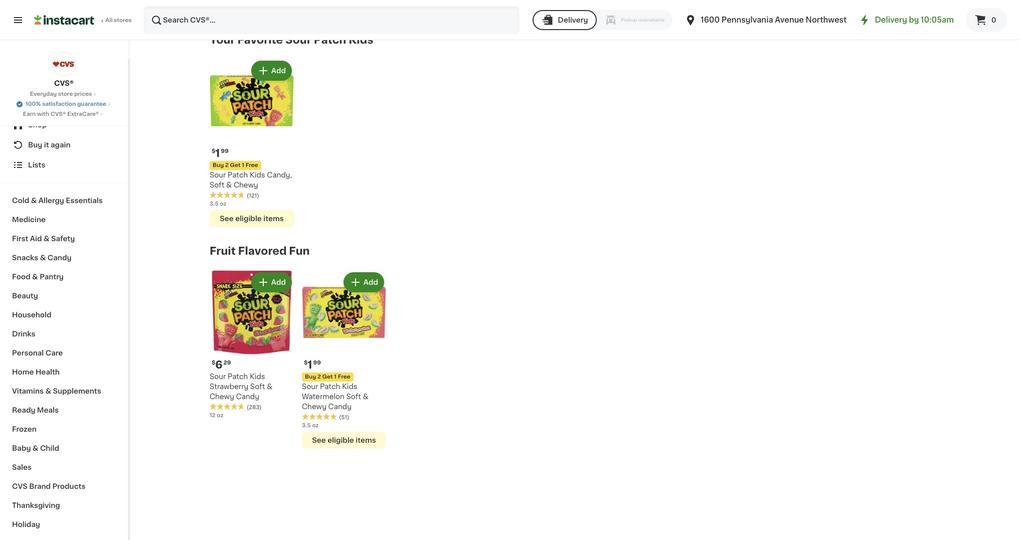 Task type: locate. For each thing, give the bounding box(es) containing it.
chewy
[[234, 182, 258, 189], [210, 393, 234, 400], [302, 403, 327, 410]]

$ 1 99
[[212, 148, 229, 159], [304, 360, 321, 370]]

oz down sour patch kids candy, soft & chewy
[[220, 201, 227, 207]]

vitamins & supplements link
[[6, 381, 122, 401]]

sour inside sour patch kids candy, soft & chewy
[[210, 172, 226, 179]]

eligible down (51)
[[328, 437, 354, 444]]

3.5
[[210, 201, 219, 207], [302, 423, 311, 428]]

kids up (283)
[[250, 373, 265, 380]]

0 horizontal spatial candy
[[48, 254, 71, 261]]

food & pantry
[[12, 273, 64, 280]]

patch up strawberry
[[228, 373, 248, 380]]

buy it again link
[[6, 135, 122, 155]]

oz
[[220, 201, 227, 207], [217, 413, 223, 418], [312, 423, 319, 428]]

buy up watermelon
[[305, 374, 316, 380]]

add button for sour patch kids candy, soft & chewy
[[252, 62, 291, 80]]

3.5 for sour patch kids candy, soft & chewy
[[210, 201, 219, 207]]

oz down watermelon
[[312, 423, 319, 428]]

add button
[[252, 62, 291, 80], [252, 273, 291, 291], [345, 273, 383, 291]]

ready
[[12, 407, 35, 414]]

★★★★★
[[210, 192, 245, 199], [210, 192, 245, 199], [210, 403, 245, 410], [210, 403, 245, 410], [302, 413, 337, 420], [302, 413, 337, 420]]

product group
[[210, 59, 294, 227], [210, 270, 294, 420], [302, 270, 386, 449]]

1 vertical spatial items
[[356, 437, 376, 444]]

3.5 oz for sour patch kids watermelon soft & chewy candy
[[302, 423, 319, 428]]

1 horizontal spatial delivery
[[875, 16, 907, 24]]

1 vertical spatial buy 2 get 1 free
[[305, 374, 351, 380]]

0 horizontal spatial 3.5
[[210, 201, 219, 207]]

lists link
[[6, 155, 122, 175]]

free up sour patch kids candy, soft & chewy
[[246, 163, 258, 168]]

3.5 down watermelon
[[302, 423, 311, 428]]

candy down safety
[[48, 254, 71, 261]]

snacks & candy link
[[6, 248, 122, 267]]

personal care link
[[6, 343, 122, 362]]

candy for 6
[[236, 393, 259, 400]]

item carousel region
[[196, 55, 940, 233], [196, 266, 940, 455]]

$ up sour patch kids candy, soft & chewy
[[212, 149, 215, 154]]

add button for sour patch kids watermelon soft & chewy candy
[[345, 273, 383, 291]]

see up fruit
[[220, 215, 234, 222]]

1600
[[701, 16, 720, 24]]

chewy inside sour patch kids candy, soft & chewy
[[234, 182, 258, 189]]

ready meals
[[12, 407, 59, 414]]

2 vertical spatial soft
[[346, 393, 361, 400]]

0 vertical spatial see eligible items
[[220, 215, 284, 222]]

candy
[[48, 254, 71, 261], [236, 393, 259, 400], [328, 403, 352, 410]]

favorite
[[238, 35, 283, 45]]

1 horizontal spatial free
[[338, 374, 351, 380]]

& inside "link"
[[40, 254, 46, 261]]

frozen link
[[6, 420, 122, 439]]

0 vertical spatial oz
[[220, 201, 227, 207]]

3.5 oz down watermelon
[[302, 423, 319, 428]]

cvs brand products link
[[6, 477, 122, 496]]

0 horizontal spatial get
[[230, 163, 241, 168]]

products
[[52, 483, 85, 490]]

patch inside the sour patch kids strawberry soft & chewy candy
[[228, 373, 248, 380]]

kids up (121)
[[250, 172, 265, 179]]

(283)
[[247, 405, 262, 410]]

0 horizontal spatial free
[[246, 163, 258, 168]]

1 horizontal spatial 99
[[313, 360, 321, 366]]

1 horizontal spatial see
[[312, 437, 326, 444]]

$ left 29
[[212, 360, 215, 366]]

0 vertical spatial see
[[220, 215, 234, 222]]

delivery for delivery
[[558, 17, 588, 24]]

0 horizontal spatial eligible
[[235, 215, 262, 222]]

fruit flavored fun
[[210, 246, 310, 257]]

patch inside the "sour patch kids watermelon soft & chewy candy"
[[320, 383, 340, 390]]

patch up (121)
[[228, 172, 248, 179]]

free up the "sour patch kids watermelon soft & chewy candy"
[[338, 374, 351, 380]]

candy up (283)
[[236, 393, 259, 400]]

buy inside "buy it again" link
[[28, 141, 42, 148]]

all stores
[[105, 18, 132, 23]]

candy inside the "sour patch kids watermelon soft & chewy candy"
[[328, 403, 352, 410]]

kids
[[349, 35, 373, 45], [250, 172, 265, 179], [250, 373, 265, 380], [342, 383, 357, 390]]

None search field
[[143, 6, 520, 34]]

1 horizontal spatial 3.5 oz
[[302, 423, 319, 428]]

item carousel region containing 6
[[196, 266, 940, 455]]

& inside sour patch kids candy, soft & chewy
[[226, 182, 232, 189]]

$ inside $ 6 29
[[212, 360, 215, 366]]

0 vertical spatial item carousel region
[[196, 55, 940, 233]]

baby
[[12, 445, 31, 452]]

0 vertical spatial see eligible items button
[[210, 210, 294, 227]]

1 vertical spatial 2
[[318, 374, 321, 380]]

0 vertical spatial eligible
[[235, 215, 262, 222]]

1 horizontal spatial eligible
[[328, 437, 354, 444]]

pennsylvania
[[722, 16, 773, 24]]

0 vertical spatial 3.5 oz
[[210, 201, 227, 207]]

store
[[58, 92, 73, 97]]

0 vertical spatial chewy
[[234, 182, 258, 189]]

child
[[40, 445, 59, 452]]

item carousel region for fruit flavored fun
[[196, 266, 940, 455]]

candy for buy 2 get 1 free
[[328, 403, 352, 410]]

items for sour patch kids watermelon soft & chewy candy
[[356, 437, 376, 444]]

see
[[220, 215, 234, 222], [312, 437, 326, 444]]

see down watermelon
[[312, 437, 326, 444]]

0 horizontal spatial items
[[263, 215, 284, 222]]

1 vertical spatial buy
[[213, 163, 224, 168]]

sour
[[285, 35, 311, 45], [210, 172, 226, 179], [210, 373, 226, 380], [302, 383, 318, 390]]

see eligible items button down (51)
[[302, 432, 386, 449]]

cvs® down satisfaction
[[51, 112, 66, 117]]

1 horizontal spatial candy
[[236, 393, 259, 400]]

3.5 down sour patch kids candy, soft & chewy
[[210, 201, 219, 207]]

service type group
[[533, 10, 673, 30]]

0 horizontal spatial see
[[220, 215, 234, 222]]

1 vertical spatial see
[[312, 437, 326, 444]]

allergy
[[38, 197, 64, 204]]

cold & allergy essentials
[[12, 197, 103, 204]]

prices
[[74, 92, 92, 97]]

add for sour patch kids candy, soft & chewy
[[271, 67, 286, 74]]

sour inside the sour patch kids strawberry soft & chewy candy
[[210, 373, 226, 380]]

1600 pennsylvania avenue northwest button
[[685, 6, 847, 34]]

1 horizontal spatial $ 1 99
[[304, 360, 321, 370]]

2 horizontal spatial buy
[[305, 374, 316, 380]]

everyday store prices link
[[30, 91, 98, 99]]

0 vertical spatial candy
[[48, 254, 71, 261]]

0 horizontal spatial $ 1 99
[[212, 148, 229, 159]]

see eligible items button down (121)
[[210, 210, 294, 227]]

0 vertical spatial buy 2 get 1 free
[[213, 163, 258, 168]]

2 up sour patch kids candy, soft & chewy
[[225, 163, 229, 168]]

1 vertical spatial 3.5 oz
[[302, 423, 319, 428]]

sour for sour patch kids candy, soft & chewy
[[210, 172, 226, 179]]

2 up watermelon
[[318, 374, 321, 380]]

0 horizontal spatial 3.5 oz
[[210, 201, 227, 207]]

0 horizontal spatial buy
[[28, 141, 42, 148]]

2 item carousel region from the top
[[196, 266, 940, 455]]

0 horizontal spatial see eligible items
[[220, 215, 284, 222]]

get up watermelon
[[322, 374, 333, 380]]

99 for sour patch kids candy, soft & chewy
[[221, 149, 229, 154]]

0 vertical spatial 2
[[225, 163, 229, 168]]

eligible down (121)
[[235, 215, 262, 222]]

1 horizontal spatial buy
[[213, 163, 224, 168]]

get for sour patch kids candy, soft & chewy
[[230, 163, 241, 168]]

99 up sour patch kids candy, soft & chewy
[[221, 149, 229, 154]]

delivery
[[875, 16, 907, 24], [558, 17, 588, 24]]

soft
[[210, 182, 225, 189], [250, 383, 265, 390], [346, 393, 361, 400]]

sour for sour patch kids watermelon soft & chewy candy
[[302, 383, 318, 390]]

1 horizontal spatial see eligible items
[[312, 437, 376, 444]]

strawberry
[[210, 383, 248, 390]]

cvs®
[[54, 80, 74, 87], [51, 112, 66, 117]]

99
[[221, 149, 229, 154], [313, 360, 321, 366]]

health
[[36, 368, 60, 375]]

patch for sour patch kids candy, soft & chewy
[[228, 172, 248, 179]]

1 vertical spatial see eligible items button
[[302, 432, 386, 449]]

0 vertical spatial 99
[[221, 149, 229, 154]]

2 vertical spatial oz
[[312, 423, 319, 428]]

1 horizontal spatial buy 2 get 1 free
[[305, 374, 351, 380]]

buy for sour patch kids candy, soft & chewy
[[213, 163, 224, 168]]

0 vertical spatial buy
[[28, 141, 42, 148]]

0 horizontal spatial delivery
[[558, 17, 588, 24]]

home
[[12, 368, 34, 375]]

soft inside the sour patch kids strawberry soft & chewy candy
[[250, 383, 265, 390]]

1 horizontal spatial 2
[[318, 374, 321, 380]]

kids inside the "sour patch kids watermelon soft & chewy candy"
[[342, 383, 357, 390]]

1 horizontal spatial items
[[356, 437, 376, 444]]

$ 1 99 for sour patch kids candy, soft & chewy
[[212, 148, 229, 159]]

chewy up (121)
[[234, 182, 258, 189]]

99 up watermelon
[[313, 360, 321, 366]]

2 vertical spatial chewy
[[302, 403, 327, 410]]

food
[[12, 273, 30, 280]]

product group containing 6
[[210, 270, 294, 420]]

item carousel region for your favorite sour patch kids
[[196, 55, 940, 233]]

frozen
[[12, 426, 37, 433]]

1 vertical spatial eligible
[[328, 437, 354, 444]]

2
[[225, 163, 229, 168], [318, 374, 321, 380]]

kids inside sour patch kids candy, soft & chewy
[[250, 172, 265, 179]]

0 vertical spatial $ 1 99
[[212, 148, 229, 159]]

patch down the search 'field' at the top of page
[[314, 35, 346, 45]]

$ 1 99 up sour patch kids candy, soft & chewy
[[212, 148, 229, 159]]

chewy down watermelon
[[302, 403, 327, 410]]

holiday link
[[6, 515, 122, 534]]

1 item carousel region from the top
[[196, 55, 940, 233]]

1 vertical spatial item carousel region
[[196, 266, 940, 455]]

3.5 oz down sour patch kids candy, soft & chewy
[[210, 201, 227, 207]]

your
[[210, 35, 235, 45]]

sour patch kids strawberry soft & chewy candy
[[210, 373, 272, 400]]

sour inside the "sour patch kids watermelon soft & chewy candy"
[[302, 383, 318, 390]]

candy inside "link"
[[48, 254, 71, 261]]

buy
[[28, 141, 42, 148], [213, 163, 224, 168], [305, 374, 316, 380]]

snacks
[[12, 254, 38, 261]]

1 vertical spatial get
[[322, 374, 333, 380]]

item carousel region containing 1
[[196, 55, 940, 233]]

1 vertical spatial 99
[[313, 360, 321, 366]]

eligible
[[235, 215, 262, 222], [328, 437, 354, 444]]

2 vertical spatial buy
[[305, 374, 316, 380]]

kids up watermelon
[[342, 383, 357, 390]]

1 vertical spatial candy
[[236, 393, 259, 400]]

cvs® up store
[[54, 80, 74, 87]]

chewy inside the sour patch kids strawberry soft & chewy candy
[[210, 393, 234, 400]]

chewy for candy,
[[234, 182, 258, 189]]

sour patch kids watermelon soft & chewy candy
[[302, 383, 369, 410]]

1 vertical spatial soft
[[250, 383, 265, 390]]

2 horizontal spatial soft
[[346, 393, 361, 400]]

1 horizontal spatial get
[[322, 374, 333, 380]]

sour patch kids candy, soft & chewy
[[210, 172, 292, 189]]

2 horizontal spatial candy
[[328, 403, 352, 410]]

patch up watermelon
[[320, 383, 340, 390]]

1 horizontal spatial 3.5
[[302, 423, 311, 428]]

$ 6 29
[[212, 360, 231, 370]]

1 horizontal spatial see eligible items button
[[302, 432, 386, 449]]

buy 2 get 1 free up sour patch kids candy, soft & chewy
[[213, 163, 258, 168]]

get
[[230, 163, 241, 168], [322, 374, 333, 380]]

see eligible items down (121)
[[220, 215, 284, 222]]

earn with cvs® extracare®
[[23, 112, 99, 117]]

kids inside the sour patch kids strawberry soft & chewy candy
[[250, 373, 265, 380]]

0 vertical spatial free
[[246, 163, 258, 168]]

1 horizontal spatial soft
[[250, 383, 265, 390]]

candy,
[[267, 172, 292, 179]]

$ 1 99 up watermelon
[[304, 360, 321, 370]]

0 horizontal spatial see eligible items button
[[210, 210, 294, 227]]

earn with cvs® extracare® link
[[23, 111, 105, 119]]

stores
[[114, 18, 132, 23]]

soft inside the "sour patch kids watermelon soft & chewy candy"
[[346, 393, 361, 400]]

0 horizontal spatial 2
[[225, 163, 229, 168]]

oz right 12
[[217, 413, 223, 418]]

candy up (51)
[[328, 403, 352, 410]]

2 vertical spatial candy
[[328, 403, 352, 410]]

1 vertical spatial cvs®
[[51, 112, 66, 117]]

items
[[263, 215, 284, 222], [356, 437, 376, 444]]

chewy down strawberry
[[210, 393, 234, 400]]

1 vertical spatial see eligible items
[[312, 437, 376, 444]]

1 vertical spatial oz
[[217, 413, 223, 418]]

0 vertical spatial get
[[230, 163, 241, 168]]

candy inside the sour patch kids strawberry soft & chewy candy
[[236, 393, 259, 400]]

0 horizontal spatial soft
[[210, 182, 225, 189]]

$
[[212, 149, 215, 154], [212, 360, 215, 366], [304, 360, 308, 366]]

1 vertical spatial 3.5
[[302, 423, 311, 428]]

buy left it
[[28, 141, 42, 148]]

soft inside sour patch kids candy, soft & chewy
[[210, 182, 225, 189]]

sour for sour patch kids strawberry soft & chewy candy
[[210, 373, 226, 380]]

get for sour patch kids watermelon soft & chewy candy
[[322, 374, 333, 380]]

delivery inside button
[[558, 17, 588, 24]]

add for sour patch kids watermelon soft & chewy candy
[[364, 279, 378, 286]]

0 horizontal spatial buy 2 get 1 free
[[213, 163, 258, 168]]

items for sour patch kids candy, soft & chewy
[[263, 215, 284, 222]]

patch inside sour patch kids candy, soft & chewy
[[228, 172, 248, 179]]

see for sour patch kids watermelon soft & chewy candy
[[312, 437, 326, 444]]

buy up sour patch kids candy, soft & chewy
[[213, 163, 224, 168]]

100%
[[26, 102, 41, 107]]

get up sour patch kids candy, soft & chewy
[[230, 163, 241, 168]]

0 vertical spatial soft
[[210, 182, 225, 189]]

1 vertical spatial $ 1 99
[[304, 360, 321, 370]]

with
[[37, 112, 49, 117]]

baby & child link
[[6, 439, 122, 458]]

0 horizontal spatial 99
[[221, 149, 229, 154]]

see eligible items down (51)
[[312, 437, 376, 444]]

1 vertical spatial chewy
[[210, 393, 234, 400]]

free for watermelon
[[338, 374, 351, 380]]

buy 2 get 1 free up watermelon
[[305, 374, 351, 380]]

delivery by 10:05am link
[[859, 14, 954, 26]]

$ up watermelon
[[304, 360, 308, 366]]

0 vertical spatial items
[[263, 215, 284, 222]]

0 vertical spatial 3.5
[[210, 201, 219, 207]]

food & pantry link
[[6, 267, 122, 286]]

chewy inside the "sour patch kids watermelon soft & chewy candy"
[[302, 403, 327, 410]]

1600 pennsylvania avenue northwest
[[701, 16, 847, 24]]

first
[[12, 235, 28, 242]]

meals
[[37, 407, 59, 414]]

1 vertical spatial free
[[338, 374, 351, 380]]



Task type: describe. For each thing, give the bounding box(es) containing it.
your favorite sour patch kids
[[210, 35, 373, 45]]

first aid & safety link
[[6, 229, 122, 248]]

fruit
[[210, 246, 236, 257]]

personal
[[12, 349, 44, 356]]

delivery by 10:05am
[[875, 16, 954, 24]]

eligible for watermelon
[[328, 437, 354, 444]]

see eligible items button for candy,
[[210, 210, 294, 227]]

kids for sour patch kids strawberry soft & chewy candy
[[250, 373, 265, 380]]

6
[[215, 360, 223, 370]]

vitamins & supplements
[[12, 388, 101, 395]]

chewy for watermelon
[[302, 403, 327, 410]]

12 oz
[[210, 413, 223, 418]]

shop link
[[6, 115, 122, 135]]

care
[[45, 349, 63, 356]]

first aid & safety
[[12, 235, 75, 242]]

thanksgiving
[[12, 502, 60, 509]]

thanksgiving link
[[6, 496, 122, 515]]

pantry
[[40, 273, 64, 280]]

soft for sour patch kids strawberry soft & chewy candy
[[250, 383, 265, 390]]

0 vertical spatial cvs®
[[54, 80, 74, 87]]

beauty link
[[6, 286, 122, 305]]

delivery for delivery by 10:05am
[[875, 16, 907, 24]]

guarantee
[[77, 102, 106, 107]]

lists
[[28, 161, 45, 168]]

cvs brand products
[[12, 483, 85, 490]]

supplements
[[53, 388, 101, 395]]

essentials
[[66, 197, 103, 204]]

chewy for strawberry
[[210, 393, 234, 400]]

watermelon
[[302, 393, 345, 400]]

fun
[[289, 246, 310, 257]]

12
[[210, 413, 216, 418]]

soft for sour patch kids watermelon soft & chewy candy
[[346, 393, 361, 400]]

everyday
[[30, 92, 57, 97]]

100% satisfaction guarantee button
[[16, 99, 112, 109]]

instacart logo image
[[34, 14, 94, 26]]

snacks & candy
[[12, 254, 71, 261]]

drinks link
[[6, 324, 122, 343]]

northwest
[[806, 16, 847, 24]]

3.5 oz for sour patch kids candy, soft & chewy
[[210, 201, 227, 207]]

it
[[44, 141, 49, 148]]

cold & allergy essentials link
[[6, 191, 122, 210]]

& inside the "sour patch kids watermelon soft & chewy candy"
[[363, 393, 369, 400]]

earn
[[23, 112, 36, 117]]

flavored
[[238, 246, 287, 257]]

brand
[[29, 483, 51, 490]]

free for candy,
[[246, 163, 258, 168]]

sales link
[[6, 458, 122, 477]]

satisfaction
[[42, 102, 76, 107]]

personal care
[[12, 349, 63, 356]]

safety
[[51, 235, 75, 242]]

2 for sour patch kids candy, soft & chewy
[[225, 163, 229, 168]]

buy it again
[[28, 141, 71, 148]]

see eligible items for candy,
[[220, 215, 284, 222]]

Search field
[[144, 7, 519, 33]]

everyday store prices
[[30, 92, 92, 97]]

sales
[[12, 464, 32, 471]]

eligible for candy,
[[235, 215, 262, 222]]

medicine
[[12, 216, 46, 223]]

$ for sour patch kids watermelon soft & chewy candy
[[304, 360, 308, 366]]

vitamins
[[12, 388, 44, 395]]

household link
[[6, 305, 122, 324]]

oz for sour patch kids watermelon soft & chewy candy
[[312, 423, 319, 428]]

see eligible items for watermelon
[[312, 437, 376, 444]]

(51)
[[339, 415, 349, 420]]

kids for sour patch kids watermelon soft & chewy candy
[[342, 383, 357, 390]]

baby & child
[[12, 445, 59, 452]]

drinks
[[12, 330, 35, 337]]

beauty
[[12, 292, 38, 299]]

aid
[[30, 235, 42, 242]]

holiday
[[12, 521, 40, 528]]

cvs® logo image
[[52, 52, 76, 76]]

buy 2 get 1 free for sour patch kids candy, soft & chewy
[[213, 163, 258, 168]]

home health
[[12, 368, 60, 375]]

29
[[224, 360, 231, 366]]

& inside the sour patch kids strawberry soft & chewy candy
[[267, 383, 272, 390]]

soft for sour patch kids candy, soft & chewy
[[210, 182, 225, 189]]

cold
[[12, 197, 29, 204]]

kids for sour patch kids candy, soft & chewy
[[250, 172, 265, 179]]

$ 1 99 for sour patch kids watermelon soft & chewy candy
[[304, 360, 321, 370]]

shop
[[28, 121, 47, 128]]

oz for sour patch kids strawberry soft & chewy candy
[[217, 413, 223, 418]]

0 button
[[966, 8, 1007, 32]]

100% satisfaction guarantee
[[26, 102, 106, 107]]

see for sour patch kids candy, soft & chewy
[[220, 215, 234, 222]]

$ for sour patch kids candy, soft & chewy
[[212, 149, 215, 154]]

home health link
[[6, 362, 122, 381]]

buy 2 get 1 free for sour patch kids watermelon soft & chewy candy
[[305, 374, 351, 380]]

oz for sour patch kids candy, soft & chewy
[[220, 201, 227, 207]]

buy for sour patch kids watermelon soft & chewy candy
[[305, 374, 316, 380]]

cvs® link
[[52, 52, 76, 89]]

2 for sour patch kids watermelon soft & chewy candy
[[318, 374, 321, 380]]

patch for sour patch kids strawberry soft & chewy candy
[[228, 373, 248, 380]]

see eligible items button for watermelon
[[302, 432, 386, 449]]

extracare®
[[67, 112, 99, 117]]

99 for sour patch kids watermelon soft & chewy candy
[[313, 360, 321, 366]]

again
[[51, 141, 71, 148]]

patch for sour patch kids watermelon soft & chewy candy
[[320, 383, 340, 390]]

kids down the search 'field' at the top of page
[[349, 35, 373, 45]]

3.5 for sour patch kids watermelon soft & chewy candy
[[302, 423, 311, 428]]

avenue
[[775, 16, 804, 24]]

0
[[992, 17, 997, 24]]

ready meals link
[[6, 401, 122, 420]]

cvs
[[12, 483, 27, 490]]



Task type: vqa. For each thing, say whether or not it's contained in the screenshot.
right the Tap
no



